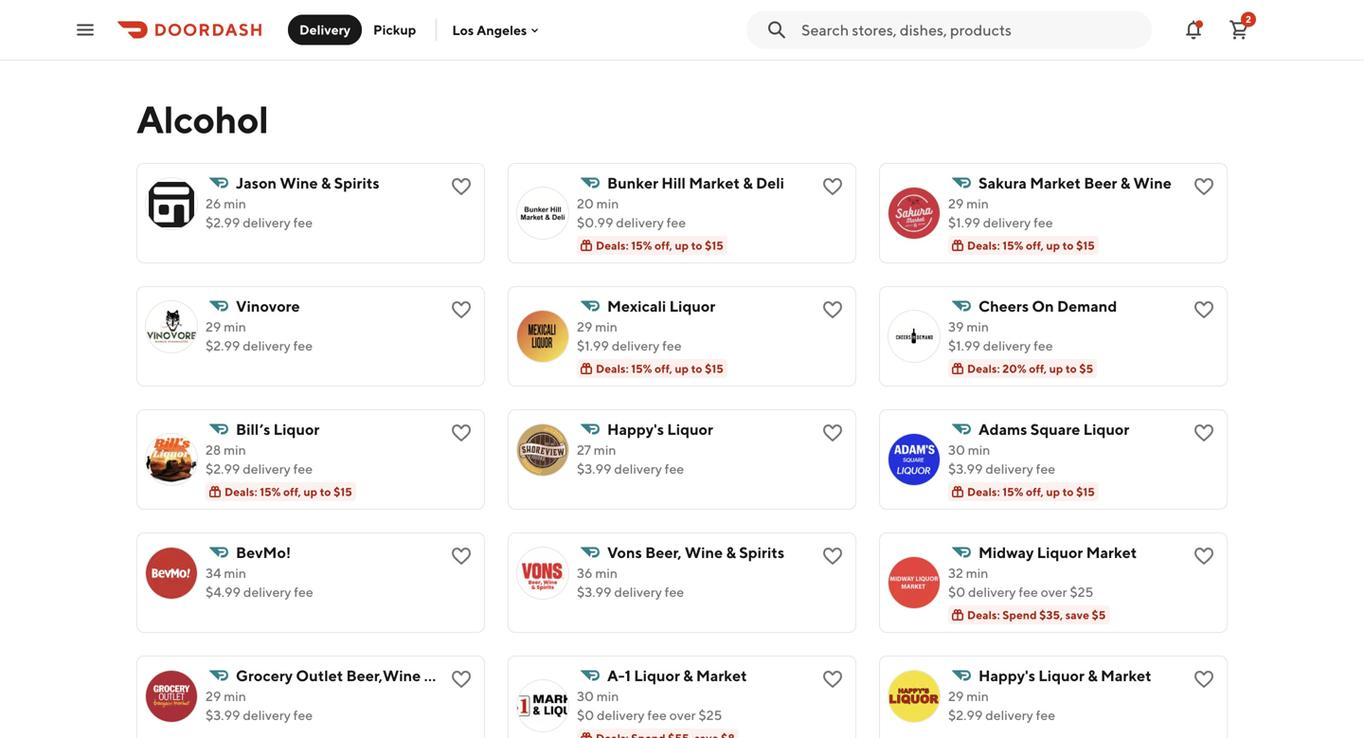 Task type: describe. For each thing, give the bounding box(es) containing it.
off, for bill's
[[283, 485, 301, 498]]

deals: 15% off, up to $15 for sakura
[[967, 239, 1095, 252]]

fee for bevmo!
[[294, 584, 313, 600]]

pickup
[[373, 22, 416, 37]]

0 horizontal spatial wine
[[280, 174, 318, 192]]

32 min $0 delivery fee over $25
[[949, 565, 1094, 600]]

off, for adams
[[1026, 485, 1044, 498]]

15% for bunker
[[631, 239, 652, 252]]

liquor right the square
[[1084, 420, 1130, 438]]

beer,wine
[[346, 667, 421, 685]]

$2.99 for happy's liquor & market
[[949, 707, 983, 723]]

bunker hill market & deli
[[607, 174, 785, 192]]

29 min $2.99 delivery fee for happy's liquor & market
[[949, 688, 1056, 723]]

30 for adams square liquor
[[949, 442, 965, 458]]

delivery for jason wine & spirits
[[243, 215, 291, 230]]

deals: for bunker hill market & deli
[[596, 239, 629, 252]]

up for mexicali
[[675, 362, 689, 375]]

$2.99 for jason wine & spirits
[[206, 215, 240, 230]]

vinovore
[[236, 297, 300, 315]]

min for cheers on demand
[[967, 319, 989, 334]]

to for cheers
[[1066, 362, 1077, 375]]

delivery for sakura market beer & wine
[[983, 215, 1031, 230]]

spirits for vons beer, wine & spirits
[[739, 543, 785, 561]]

1 items, open order cart image
[[1228, 18, 1251, 41]]

save
[[1066, 608, 1090, 622]]

click to add this store to your saved list image for jason wine & spirits
[[450, 175, 473, 198]]

& down save
[[1088, 667, 1098, 685]]

2
[[1246, 14, 1252, 25]]

min for happy's liquor
[[594, 442, 616, 458]]

delivery for cheers on demand
[[983, 338, 1031, 353]]

min for bill's liquor
[[224, 442, 246, 458]]

pickup button
[[362, 15, 428, 45]]

cheers on demand
[[979, 297, 1117, 315]]

up for cheers
[[1050, 362, 1064, 375]]

min for midway liquor market
[[966, 565, 989, 581]]

midway liquor market
[[979, 543, 1137, 561]]

click to add this store to your saved list image for bevmo!
[[450, 545, 473, 568]]

click to add this store to your saved list image for happy's liquor & market
[[1193, 668, 1216, 691]]

fee for cheers on demand
[[1034, 338, 1053, 353]]

to for adams
[[1063, 485, 1074, 498]]

liquor for bill's liquor
[[274, 420, 320, 438]]

$1.99 for sakura market beer & wine
[[949, 215, 981, 230]]

20 min $0.99 delivery fee
[[577, 196, 686, 230]]

los
[[452, 22, 474, 38]]

vons
[[607, 543, 642, 561]]

deals: 20% off, up to $5
[[967, 362, 1094, 375]]

min for vons beer, wine & spirits
[[595, 565, 618, 581]]

28
[[206, 442, 221, 458]]

29 for vinovore
[[206, 319, 221, 334]]

fee for a-1 liquor & market
[[648, 707, 667, 723]]

mexicali liquor
[[607, 297, 716, 315]]

deals: for adams square liquor
[[967, 485, 1000, 498]]

mexicali
[[607, 297, 666, 315]]

click to add this store to your saved list image for happy's liquor
[[822, 422, 844, 444]]

liquor for mexicali liquor
[[670, 297, 716, 315]]

$15 for bill's liquor
[[334, 485, 352, 498]]

bunker
[[607, 174, 659, 192]]

fee for mexicali liquor
[[662, 338, 682, 353]]

29 min $1.99 delivery fee for sakura
[[949, 196, 1053, 230]]

liquor right 1
[[634, 667, 680, 685]]

a-1 liquor & market
[[607, 667, 747, 685]]

20%
[[1003, 362, 1027, 375]]

deli
[[756, 174, 785, 192]]

happy's liquor
[[607, 420, 713, 438]]

over for liquor
[[670, 707, 696, 723]]

29 min $1.99 delivery fee for mexicali
[[577, 319, 682, 353]]

$0 for midway liquor market
[[949, 584, 966, 600]]

a-
[[607, 667, 625, 685]]

$15 for mexicali liquor
[[705, 362, 724, 375]]

fee for adams square liquor
[[1036, 461, 1056, 477]]

min for happy's liquor & market
[[967, 688, 989, 704]]

fee for bunker hill market & deli
[[667, 215, 686, 230]]

notification bell image
[[1183, 18, 1205, 41]]

min for sakura market beer & wine
[[967, 196, 989, 211]]

15% for bill's
[[260, 485, 281, 498]]

$15 for sakura market beer & wine
[[1077, 239, 1095, 252]]

midway
[[979, 543, 1034, 561]]

& for bunker hill market & deli
[[743, 174, 753, 192]]

click to add this store to your saved list image for vinovore
[[450, 298, 473, 321]]

$25 for market
[[1070, 584, 1094, 600]]

liquor for happy's liquor & market
[[1039, 667, 1085, 685]]

click to add this store to your saved list image for adams square liquor
[[1193, 422, 1216, 444]]

deals: for mexicali liquor
[[596, 362, 629, 375]]

fee for midway liquor market
[[1019, 584, 1038, 600]]

$15 for adams square liquor
[[1077, 485, 1095, 498]]

fee for happy's liquor
[[665, 461, 684, 477]]

grocery
[[236, 667, 293, 685]]

delivery for midway liquor market
[[968, 584, 1016, 600]]

& for a-1 liquor & market
[[683, 667, 693, 685]]

grocery outlet beer,wine & spirits
[[236, 667, 483, 685]]

29 for sakura market beer & wine
[[949, 196, 964, 211]]

$15 for bunker hill market & deli
[[705, 239, 724, 252]]

29 for mexicali liquor
[[577, 319, 593, 334]]

up for adams
[[1046, 485, 1060, 498]]

demand
[[1057, 297, 1117, 315]]

1
[[625, 667, 631, 685]]

$1.99 for mexicali liquor
[[577, 338, 609, 353]]

sakura
[[979, 174, 1027, 192]]

$0.99
[[577, 215, 614, 230]]

deals: for midway liquor market
[[967, 608, 1000, 622]]

delivery for grocery outlet beer,wine & spirits
[[243, 707, 291, 723]]

min for a-1 liquor & market
[[597, 688, 619, 704]]

delivery for vons beer, wine & spirits
[[614, 584, 662, 600]]

delivery
[[299, 22, 351, 37]]

fee for happy's liquor & market
[[1036, 707, 1056, 723]]

los angeles
[[452, 22, 527, 38]]

los angeles button
[[452, 22, 542, 38]]

& right jason
[[321, 174, 331, 192]]

fee for jason wine & spirits
[[293, 215, 313, 230]]

2 horizontal spatial wine
[[1134, 174, 1172, 192]]

deals: 15% off, up to $15 for bill's
[[225, 485, 352, 498]]

bill's
[[236, 420, 270, 438]]

beer,
[[645, 543, 682, 561]]

deals: 15% off, up to $15 for adams
[[967, 485, 1095, 498]]

happy's liquor & market
[[979, 667, 1152, 685]]



Task type: vqa. For each thing, say whether or not it's contained in the screenshot.


Task type: locate. For each thing, give the bounding box(es) containing it.
30 min $0 delivery fee over $25
[[577, 688, 722, 723]]

& right beer,wine at the left of the page
[[424, 667, 434, 685]]

29 min $2.99 delivery fee
[[206, 319, 313, 353], [949, 688, 1056, 723]]

min for adams square liquor
[[968, 442, 991, 458]]

0 horizontal spatial over
[[670, 707, 696, 723]]

wine right beer,
[[685, 543, 723, 561]]

29 min $2.99 delivery fee down happy's liquor & market
[[949, 688, 1056, 723]]

deals:
[[596, 239, 629, 252], [967, 239, 1000, 252], [596, 362, 629, 375], [967, 362, 1000, 375], [225, 485, 257, 498], [967, 485, 1000, 498], [967, 608, 1000, 622]]

deals: left 'spend'
[[967, 608, 1000, 622]]

off, right 20% in the right of the page
[[1029, 362, 1047, 375]]

29 min $2.99 delivery fee down vinovore
[[206, 319, 313, 353]]

min inside 36 min $3.99 delivery fee
[[595, 565, 618, 581]]

1 vertical spatial $0
[[577, 707, 594, 723]]

delivery button
[[288, 15, 362, 45]]

happy's
[[607, 420, 664, 438], [979, 667, 1036, 685]]

click to add this store to your saved list image for a-1 liquor & market
[[822, 668, 844, 691]]

delivery for happy's liquor
[[614, 461, 662, 477]]

deals: for bill's liquor
[[225, 485, 257, 498]]

15% down 28 min $2.99 delivery fee
[[260, 485, 281, 498]]

min inside 29 min $3.99 delivery fee
[[224, 688, 246, 704]]

fee inside 30 min $3.99 delivery fee
[[1036, 461, 1056, 477]]

delivery inside 34 min $4.99 delivery fee
[[243, 584, 291, 600]]

1 vertical spatial over
[[670, 707, 696, 723]]

30
[[949, 442, 965, 458], [577, 688, 594, 704]]

adams square liquor
[[979, 420, 1130, 438]]

deals: down 30 min $3.99 delivery fee
[[967, 485, 1000, 498]]

20
[[577, 196, 594, 211]]

min right 34
[[224, 565, 246, 581]]

$2.99 inside 28 min $2.99 delivery fee
[[206, 461, 240, 477]]

delivery down jason
[[243, 215, 291, 230]]

min down a-
[[597, 688, 619, 704]]

fee inside 34 min $4.99 delivery fee
[[294, 584, 313, 600]]

min inside 32 min $0 delivery fee over $25
[[966, 565, 989, 581]]

$3.99 inside 36 min $3.99 delivery fee
[[577, 584, 612, 600]]

deals: 15% off, up to $15 down 28 min $2.99 delivery fee
[[225, 485, 352, 498]]

spirits
[[334, 174, 380, 192], [739, 543, 785, 561], [437, 667, 483, 685]]

fee inside 32 min $0 delivery fee over $25
[[1019, 584, 1038, 600]]

$3.99 down adams
[[949, 461, 983, 477]]

fee down vinovore
[[293, 338, 313, 353]]

32
[[949, 565, 964, 581]]

delivery for mexicali liquor
[[612, 338, 660, 353]]

fee inside '26 min $2.99 delivery fee'
[[293, 215, 313, 230]]

angeles
[[477, 22, 527, 38]]

liquor
[[670, 297, 716, 315], [274, 420, 320, 438], [667, 420, 713, 438], [1084, 420, 1130, 438], [1037, 543, 1083, 561], [634, 667, 680, 685], [1039, 667, 1085, 685]]

delivery inside 28 min $2.99 delivery fee
[[243, 461, 291, 477]]

$5
[[1080, 362, 1094, 375], [1092, 608, 1106, 622]]

$3.99 inside 29 min $3.99 delivery fee
[[206, 707, 240, 723]]

liquor up 27 min $3.99 delivery fee
[[667, 420, 713, 438]]

outlet
[[296, 667, 343, 685]]

$3.99 for adams square liquor
[[949, 461, 983, 477]]

alcohol
[[136, 97, 269, 142]]

1 horizontal spatial 29 min $2.99 delivery fee
[[949, 688, 1056, 723]]

delivery down a-
[[597, 707, 645, 723]]

36 min $3.99 delivery fee
[[577, 565, 684, 600]]

$25 up save
[[1070, 584, 1094, 600]]

& for grocery outlet beer,wine & spirits
[[424, 667, 434, 685]]

delivery inside 27 min $3.99 delivery fee
[[614, 461, 662, 477]]

deals: 15% off, up to $15 down 30 min $3.99 delivery fee
[[967, 485, 1095, 498]]

liquor right bill's
[[274, 420, 320, 438]]

click to add this store to your saved list image for vons beer, wine & spirits
[[822, 545, 844, 568]]

over inside 32 min $0 delivery fee over $25
[[1041, 584, 1068, 600]]

delivery for adams square liquor
[[986, 461, 1034, 477]]

$25 inside 32 min $0 delivery fee over $25
[[1070, 584, 1094, 600]]

delivery inside the 30 min $0 delivery fee over $25
[[597, 707, 645, 723]]

liquor down $35,
[[1039, 667, 1085, 685]]

$2.99 for bill's liquor
[[206, 461, 240, 477]]

min for jason wine & spirits
[[224, 196, 246, 211]]

fee down the jason wine & spirits
[[293, 215, 313, 230]]

liquor up 32 min $0 delivery fee over $25
[[1037, 543, 1083, 561]]

29 min $1.99 delivery fee down sakura
[[949, 196, 1053, 230]]

spend
[[1003, 608, 1037, 622]]

over for market
[[1041, 584, 1068, 600]]

1 horizontal spatial wine
[[685, 543, 723, 561]]

bill's liquor
[[236, 420, 320, 438]]

30 inside the 30 min $0 delivery fee over $25
[[577, 688, 594, 704]]

sakura market beer & wine
[[979, 174, 1172, 192]]

fee down happy's liquor
[[665, 461, 684, 477]]

fee down mexicali liquor
[[662, 338, 682, 353]]

delivery down vons
[[614, 584, 662, 600]]

fee right $4.99
[[294, 584, 313, 600]]

deals: for cheers on demand
[[967, 362, 1000, 375]]

jason
[[236, 174, 277, 192]]

0 vertical spatial spirits
[[334, 174, 380, 192]]

0 vertical spatial $5
[[1080, 362, 1094, 375]]

up right 20% in the right of the page
[[1050, 362, 1064, 375]]

0 horizontal spatial happy's
[[607, 420, 664, 438]]

29 min $3.99 delivery fee
[[206, 688, 313, 723]]

0 vertical spatial 29 min $2.99 delivery fee
[[206, 319, 313, 353]]

delivery down mexicali
[[612, 338, 660, 353]]

click to add this store to your saved list image for mexicali liquor
[[822, 298, 844, 321]]

Store search: begin typing to search for stores available on DoorDash text field
[[802, 19, 1141, 40]]

off,
[[655, 239, 673, 252], [1026, 239, 1044, 252], [655, 362, 673, 375], [1029, 362, 1047, 375], [283, 485, 301, 498], [1026, 485, 1044, 498]]

min down sakura
[[967, 196, 989, 211]]

34 min $4.99 delivery fee
[[206, 565, 313, 600]]

1 vertical spatial 29 min $1.99 delivery fee
[[577, 319, 682, 353]]

27 min $3.99 delivery fee
[[577, 442, 684, 477]]

1 horizontal spatial spirits
[[437, 667, 483, 685]]

up
[[675, 239, 689, 252], [1046, 239, 1060, 252], [675, 362, 689, 375], [1050, 362, 1064, 375], [304, 485, 318, 498], [1046, 485, 1060, 498]]

delivery down grocery
[[243, 707, 291, 723]]

$3.99 inside 27 min $3.99 delivery fee
[[577, 461, 612, 477]]

28 min $2.99 delivery fee
[[206, 442, 313, 477]]

fee down a-1 liquor & market
[[648, 707, 667, 723]]

beer
[[1084, 174, 1118, 192]]

15% up cheers
[[1003, 239, 1024, 252]]

$3.99 down "27"
[[577, 461, 612, 477]]

0 horizontal spatial $0
[[577, 707, 594, 723]]

market
[[689, 174, 740, 192], [1030, 174, 1081, 192], [1086, 543, 1137, 561], [696, 667, 747, 685], [1101, 667, 1152, 685]]

&
[[321, 174, 331, 192], [743, 174, 753, 192], [1121, 174, 1131, 192], [726, 543, 736, 561], [424, 667, 434, 685], [683, 667, 693, 685], [1088, 667, 1098, 685]]

15% down 30 min $3.99 delivery fee
[[1003, 485, 1024, 498]]

jason wine & spirits
[[236, 174, 380, 192]]

1 horizontal spatial $0
[[949, 584, 966, 600]]

15% down mexicali
[[631, 362, 652, 375]]

$25
[[1070, 584, 1094, 600], [699, 707, 722, 723]]

$2.99
[[206, 215, 240, 230], [206, 338, 240, 353], [206, 461, 240, 477], [949, 707, 983, 723]]

$25 inside the 30 min $0 delivery fee over $25
[[699, 707, 722, 723]]

fee down happy's liquor & market
[[1036, 707, 1056, 723]]

deals: spend $35, save $5
[[967, 608, 1106, 622]]

deals: 15% off, up to $15 down 20 min $0.99 delivery fee
[[596, 239, 724, 252]]

open menu image
[[74, 18, 97, 41]]

delivery inside 20 min $0.99 delivery fee
[[616, 215, 664, 230]]

min inside 34 min $4.99 delivery fee
[[224, 565, 246, 581]]

0 horizontal spatial spirits
[[334, 174, 380, 192]]

29
[[949, 196, 964, 211], [206, 319, 221, 334], [577, 319, 593, 334], [206, 688, 221, 704], [949, 688, 964, 704]]

& right "beer"
[[1121, 174, 1131, 192]]

$4.99
[[206, 584, 241, 600]]

$3.99 for vons beer, wine & spirits
[[577, 584, 612, 600]]

off, up on
[[1026, 239, 1044, 252]]

delivery down sakura
[[983, 215, 1031, 230]]

happy's up 27 min $3.99 delivery fee
[[607, 420, 664, 438]]

fee inside 36 min $3.99 delivery fee
[[665, 584, 684, 600]]

& for sakura market beer & wine
[[1121, 174, 1131, 192]]

deals: up cheers
[[967, 239, 1000, 252]]

wine right "beer"
[[1134, 174, 1172, 192]]

delivery down 'bunker'
[[616, 215, 664, 230]]

wine right jason
[[280, 174, 318, 192]]

29 for happy's liquor & market
[[949, 688, 964, 704]]

30 inside 30 min $3.99 delivery fee
[[949, 442, 965, 458]]

29 min $1.99 delivery fee down mexicali
[[577, 319, 682, 353]]

up for bill's
[[304, 485, 318, 498]]

min inside 28 min $2.99 delivery fee
[[224, 442, 246, 458]]

min right 28
[[224, 442, 246, 458]]

1 vertical spatial $25
[[699, 707, 722, 723]]

spirits for grocery outlet beer,wine & spirits
[[437, 667, 483, 685]]

to for sakura
[[1063, 239, 1074, 252]]

delivery up 'spend'
[[968, 584, 1016, 600]]

off, down 20 min $0.99 delivery fee
[[655, 239, 673, 252]]

liquor for happy's liquor
[[667, 420, 713, 438]]

fee
[[293, 215, 313, 230], [667, 215, 686, 230], [1034, 215, 1053, 230], [293, 338, 313, 353], [662, 338, 682, 353], [1034, 338, 1053, 353], [293, 461, 313, 477], [665, 461, 684, 477], [1036, 461, 1056, 477], [294, 584, 313, 600], [665, 584, 684, 600], [1019, 584, 1038, 600], [293, 707, 313, 723], [648, 707, 667, 723], [1036, 707, 1056, 723]]

off, up happy's liquor
[[655, 362, 673, 375]]

fee inside 29 min $3.99 delivery fee
[[293, 707, 313, 723]]

delivery down the bill's liquor
[[243, 461, 291, 477]]

deals: 15% off, up to $15 up on
[[967, 239, 1095, 252]]

min right 32
[[966, 565, 989, 581]]

15% down 20 min $0.99 delivery fee
[[631, 239, 652, 252]]

1 vertical spatial $5
[[1092, 608, 1106, 622]]

delivery down happy's liquor
[[614, 461, 662, 477]]

deals: down 28 min $2.99 delivery fee
[[225, 485, 257, 498]]

min for mexicali liquor
[[595, 319, 618, 334]]

up down 20 min $0.99 delivery fee
[[675, 239, 689, 252]]

delivery down vinovore
[[243, 338, 291, 353]]

1 horizontal spatial over
[[1041, 584, 1068, 600]]

0 vertical spatial $0
[[949, 584, 966, 600]]

$35,
[[1040, 608, 1063, 622]]

click to add this store to your saved list image for bill's liquor
[[450, 422, 473, 444]]

up for bunker
[[675, 239, 689, 252]]

bevmo!
[[236, 543, 291, 561]]

delivery for bill's liquor
[[243, 461, 291, 477]]

delivery
[[243, 215, 291, 230], [616, 215, 664, 230], [983, 215, 1031, 230], [243, 338, 291, 353], [612, 338, 660, 353], [983, 338, 1031, 353], [243, 461, 291, 477], [614, 461, 662, 477], [986, 461, 1034, 477], [243, 584, 291, 600], [614, 584, 662, 600], [968, 584, 1016, 600], [243, 707, 291, 723], [597, 707, 645, 723], [986, 707, 1034, 723]]

fee for grocery outlet beer,wine & spirits
[[293, 707, 313, 723]]

min inside the 30 min $0 delivery fee over $25
[[597, 688, 619, 704]]

0 horizontal spatial $25
[[699, 707, 722, 723]]

$25 for liquor
[[699, 707, 722, 723]]

click to add this store to your saved list image
[[1193, 298, 1216, 321], [822, 422, 844, 444], [450, 545, 473, 568], [822, 545, 844, 568], [1193, 545, 1216, 568], [450, 668, 473, 691], [822, 668, 844, 691], [1193, 668, 1216, 691]]

fee down adams square liquor
[[1036, 461, 1056, 477]]

min down vinovore
[[224, 319, 246, 334]]

fee down hill
[[667, 215, 686, 230]]

1 vertical spatial 30
[[577, 688, 594, 704]]

fee inside 27 min $3.99 delivery fee
[[665, 461, 684, 477]]

delivery inside 29 min $3.99 delivery fee
[[243, 707, 291, 723]]

fee down beer,
[[665, 584, 684, 600]]

0 horizontal spatial 29 min $1.99 delivery fee
[[577, 319, 682, 353]]

deals: 15% off, up to $15 for bunker
[[596, 239, 724, 252]]

min inside 39 min $1.99 delivery fee
[[967, 319, 989, 334]]

1 vertical spatial spirits
[[739, 543, 785, 561]]

15% for adams
[[1003, 485, 1024, 498]]

to for mexicali
[[691, 362, 703, 375]]

min for grocery outlet beer,wine & spirits
[[224, 688, 246, 704]]

$0 inside the 30 min $0 delivery fee over $25
[[577, 707, 594, 723]]

hill
[[662, 174, 686, 192]]

delivery for a-1 liquor & market
[[597, 707, 645, 723]]

click to add this store to your saved list image for midway liquor market
[[1193, 545, 1216, 568]]

delivery for happy's liquor & market
[[986, 707, 1034, 723]]

click to add this store to your saved list image for cheers on demand
[[1193, 298, 1216, 321]]

26
[[206, 196, 221, 211]]

deals: for sakura market beer & wine
[[967, 239, 1000, 252]]

deals: down mexicali
[[596, 362, 629, 375]]

happy's for happy's liquor
[[607, 420, 664, 438]]

39 min $1.99 delivery fee
[[949, 319, 1053, 353]]

15% for mexicali
[[631, 362, 652, 375]]

& right beer,
[[726, 543, 736, 561]]

min right "27"
[[594, 442, 616, 458]]

cheers
[[979, 297, 1029, 315]]

min
[[224, 196, 246, 211], [597, 196, 619, 211], [967, 196, 989, 211], [224, 319, 246, 334], [595, 319, 618, 334], [967, 319, 989, 334], [224, 442, 246, 458], [594, 442, 616, 458], [968, 442, 991, 458], [224, 565, 246, 581], [595, 565, 618, 581], [966, 565, 989, 581], [224, 688, 246, 704], [597, 688, 619, 704], [967, 688, 989, 704]]

up down 30 min $3.99 delivery fee
[[1046, 485, 1060, 498]]

min down grocery
[[224, 688, 246, 704]]

2 vertical spatial spirits
[[437, 667, 483, 685]]

29 min $1.99 delivery fee
[[949, 196, 1053, 230], [577, 319, 682, 353]]

$3.99
[[577, 461, 612, 477], [949, 461, 983, 477], [577, 584, 612, 600], [206, 707, 240, 723]]

fee up deals: spend $35, save $5
[[1019, 584, 1038, 600]]

min for bunker hill market & deli
[[597, 196, 619, 211]]

deals: 15% off, up to $15 for mexicali
[[596, 362, 724, 375]]

wine
[[280, 174, 318, 192], [1134, 174, 1172, 192], [685, 543, 723, 561]]

39
[[949, 319, 964, 334]]

up down 28 min $2.99 delivery fee
[[304, 485, 318, 498]]

29 for grocery outlet beer,wine & spirits
[[206, 688, 221, 704]]

30 for a-1 liquor & market
[[577, 688, 594, 704]]

$3.99 for happy's liquor
[[577, 461, 612, 477]]

min for vinovore
[[224, 319, 246, 334]]

0 horizontal spatial 30
[[577, 688, 594, 704]]

30 min $3.99 delivery fee
[[949, 442, 1056, 477]]

min for bevmo!
[[224, 565, 246, 581]]

$25 down a-1 liquor & market
[[699, 707, 722, 723]]

$1.99 inside 39 min $1.99 delivery fee
[[949, 338, 981, 353]]

$15
[[705, 239, 724, 252], [1077, 239, 1095, 252], [705, 362, 724, 375], [334, 485, 352, 498], [1077, 485, 1095, 498]]

min inside '26 min $2.99 delivery fee'
[[224, 196, 246, 211]]

fee inside 20 min $0.99 delivery fee
[[667, 215, 686, 230]]

deals: 15% off, up to $15 up happy's liquor
[[596, 362, 724, 375]]

up for sakura
[[1046, 239, 1060, 252]]

$3.99 inside 30 min $3.99 delivery fee
[[949, 461, 983, 477]]

$0 inside 32 min $0 delivery fee over $25
[[949, 584, 966, 600]]

15%
[[631, 239, 652, 252], [1003, 239, 1024, 252], [631, 362, 652, 375], [260, 485, 281, 498], [1003, 485, 1024, 498]]

delivery down adams
[[986, 461, 1034, 477]]

fee down the bill's liquor
[[293, 461, 313, 477]]

delivery for bevmo!
[[243, 584, 291, 600]]

& for vons beer, wine & spirits
[[726, 543, 736, 561]]

27
[[577, 442, 591, 458]]

min right 36
[[595, 565, 618, 581]]

$1.99 down sakura
[[949, 215, 981, 230]]

26 min $2.99 delivery fee
[[206, 196, 313, 230]]

29 inside 29 min $3.99 delivery fee
[[206, 688, 221, 704]]

min right 26
[[224, 196, 246, 211]]

happy's down 'spend'
[[979, 667, 1036, 685]]

$1.99 down "39"
[[949, 338, 981, 353]]

$3.99 down grocery
[[206, 707, 240, 723]]

delivery inside 32 min $0 delivery fee over $25
[[968, 584, 1016, 600]]

& left "deli"
[[743, 174, 753, 192]]

$1.99 down mexicali
[[577, 338, 609, 353]]

0 horizontal spatial 29 min $2.99 delivery fee
[[206, 319, 313, 353]]

off, down 28 min $2.99 delivery fee
[[283, 485, 301, 498]]

click to add this store to your saved list image
[[450, 175, 473, 198], [822, 175, 844, 198], [1193, 175, 1216, 198], [450, 298, 473, 321], [822, 298, 844, 321], [450, 422, 473, 444], [1193, 422, 1216, 444]]

2 button
[[1220, 11, 1258, 49]]

& up the 30 min $0 delivery fee over $25
[[683, 667, 693, 685]]

to
[[691, 239, 703, 252], [1063, 239, 1074, 252], [691, 362, 703, 375], [1066, 362, 1077, 375], [320, 485, 331, 498], [1063, 485, 1074, 498]]

min down mexicali
[[595, 319, 618, 334]]

$5 right save
[[1092, 608, 1106, 622]]

1 horizontal spatial 30
[[949, 442, 965, 458]]

min inside 20 min $0.99 delivery fee
[[597, 196, 619, 211]]

fee up deals: 20% off, up to $5
[[1034, 338, 1053, 353]]

min inside 30 min $3.99 delivery fee
[[968, 442, 991, 458]]

fee inside 39 min $1.99 delivery fee
[[1034, 338, 1053, 353]]

1 horizontal spatial 29 min $1.99 delivery fee
[[949, 196, 1053, 230]]

15% for sakura
[[1003, 239, 1024, 252]]

0 vertical spatial $25
[[1070, 584, 1094, 600]]

min right the 20
[[597, 196, 619, 211]]

$1.99 for cheers on demand
[[949, 338, 981, 353]]

36
[[577, 565, 593, 581]]

1 horizontal spatial happy's
[[979, 667, 1036, 685]]

0 vertical spatial happy's
[[607, 420, 664, 438]]

fee inside the 30 min $0 delivery fee over $25
[[648, 707, 667, 723]]

off, down 30 min $3.99 delivery fee
[[1026, 485, 1044, 498]]

fee for vinovore
[[293, 338, 313, 353]]

delivery down happy's liquor & market
[[986, 707, 1034, 723]]

0 vertical spatial over
[[1041, 584, 1068, 600]]

over inside the 30 min $0 delivery fee over $25
[[670, 707, 696, 723]]

fee inside 28 min $2.99 delivery fee
[[293, 461, 313, 477]]

delivery inside 39 min $1.99 delivery fee
[[983, 338, 1031, 353]]

off, for sakura
[[1026, 239, 1044, 252]]

deals: down $0.99
[[596, 239, 629, 252]]

liquor right mexicali
[[670, 297, 716, 315]]

34
[[206, 565, 221, 581]]

up up cheers on demand
[[1046, 239, 1060, 252]]

click to add this store to your saved list image for grocery outlet beer,wine & spirits
[[450, 668, 473, 691]]

fee for vons beer, wine & spirits
[[665, 584, 684, 600]]

0 vertical spatial 29 min $1.99 delivery fee
[[949, 196, 1053, 230]]

delivery inside 30 min $3.99 delivery fee
[[986, 461, 1034, 477]]

fee down sakura market beer & wine
[[1034, 215, 1053, 230]]

1 vertical spatial happy's
[[979, 667, 1036, 685]]

$2.99 inside '26 min $2.99 delivery fee'
[[206, 215, 240, 230]]

click to add this store to your saved list image for bunker hill market & deli
[[822, 175, 844, 198]]

vons beer, wine & spirits
[[607, 543, 785, 561]]

$0
[[949, 584, 966, 600], [577, 707, 594, 723]]

click to add this store to your saved list image for sakura market beer & wine
[[1193, 175, 1216, 198]]

$1.99
[[949, 215, 981, 230], [577, 338, 609, 353], [949, 338, 981, 353]]

0 vertical spatial 30
[[949, 442, 965, 458]]

$0 for a-1 liquor & market
[[577, 707, 594, 723]]

to for bunker
[[691, 239, 703, 252]]

min inside 27 min $3.99 delivery fee
[[594, 442, 616, 458]]

$3.99 for grocery outlet beer,wine & spirits
[[206, 707, 240, 723]]

over
[[1041, 584, 1068, 600], [670, 707, 696, 723]]

over down a-1 liquor & market
[[670, 707, 696, 723]]

delivery inside 36 min $3.99 delivery fee
[[614, 584, 662, 600]]

adams
[[979, 420, 1028, 438]]

delivery for bunker hill market & deli
[[616, 215, 664, 230]]

min down happy's liquor & market
[[967, 688, 989, 704]]

off, for cheers
[[1029, 362, 1047, 375]]

29 min $2.99 delivery fee for vinovore
[[206, 319, 313, 353]]

1 vertical spatial 29 min $2.99 delivery fee
[[949, 688, 1056, 723]]

deals: 15% off, up to $15
[[596, 239, 724, 252], [967, 239, 1095, 252], [596, 362, 724, 375], [225, 485, 352, 498], [967, 485, 1095, 498]]

up up happy's liquor
[[675, 362, 689, 375]]

square
[[1031, 420, 1081, 438]]

2 horizontal spatial spirits
[[739, 543, 785, 561]]

off, for mexicali
[[655, 362, 673, 375]]

on
[[1032, 297, 1054, 315]]

delivery for vinovore
[[243, 338, 291, 353]]

1 horizontal spatial $25
[[1070, 584, 1094, 600]]

delivery inside '26 min $2.99 delivery fee'
[[243, 215, 291, 230]]



